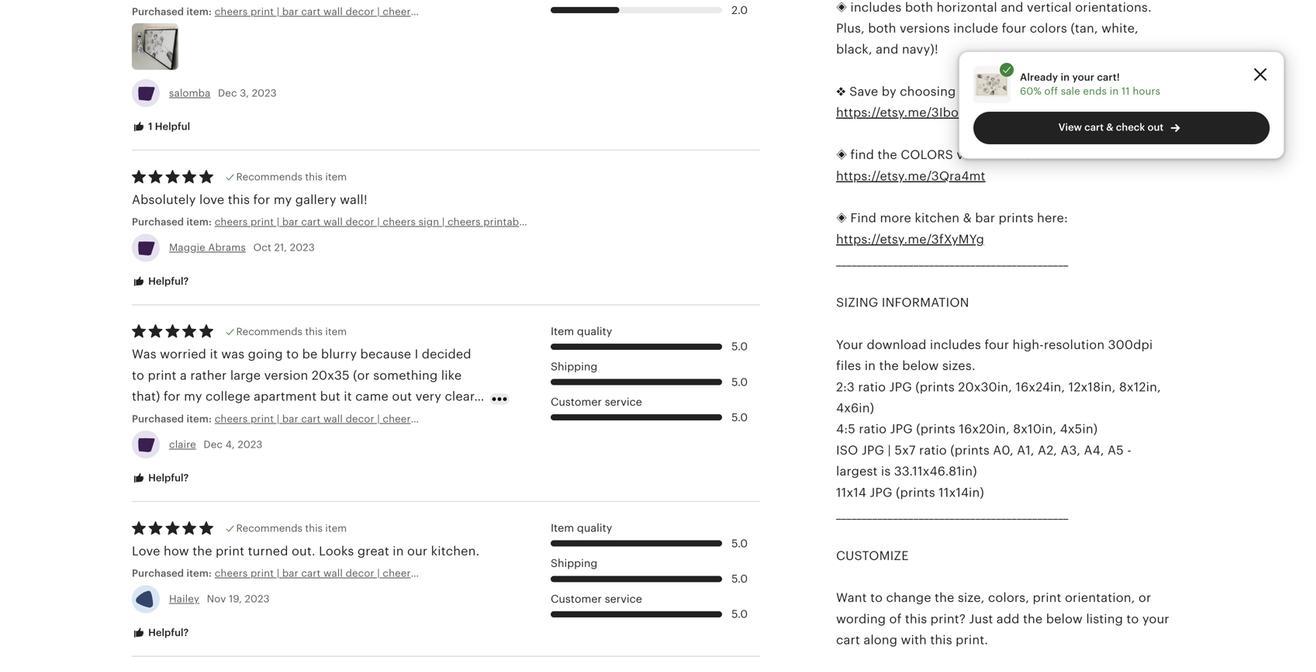 Task type: locate. For each thing, give the bounding box(es) containing it.
dec for 3,
[[218, 87, 237, 99]]

a2,
[[1038, 443, 1058, 457]]

& left check
[[1107, 121, 1114, 133]]

how
[[164, 544, 189, 558]]

resolution
[[1045, 338, 1105, 352]]

includes up 'plus,'
[[851, 0, 902, 14]]

below inside your download includes four high-resolution 300dpi files in the below sizes. 2:3 ratio jpg (prints 20x30in, 16x24in, 12x18in, 8x12in, 4x6in) 4:5 ratio jpg (prints 16x20in, 8x10in, 4x5in) iso jpg | 5x7 ratio (prints a0, a1, a2, a3, a4, a5 - largest is 33.11x46.81in) 11x14 jpg (prints 11x14in) _____________________________________________
[[903, 359, 940, 373]]

includes inside your download includes four high-resolution 300dpi files in the below sizes. 2:3 ratio jpg (prints 20x30in, 16x24in, 12x18in, 8x12in, 4x6in) 4:5 ratio jpg (prints 16x20in, 8x10in, 4x5in) iso jpg | 5x7 ratio (prints a0, a1, a2, a3, a4, a5 - largest is 33.11x46.81in) 11x14 jpg (prints 11x14in) _____________________________________________
[[931, 338, 982, 352]]

your down or
[[1143, 612, 1170, 626]]

cheers up abrams
[[215, 216, 248, 228]]

◈ includes both horizontal and vertical orientations. plus, both versions include four colors (tan, white, black, and navy)!
[[837, 0, 1153, 56]]

1 vertical spatial item
[[551, 522, 575, 534]]

item
[[326, 171, 347, 183], [326, 326, 347, 338], [326, 523, 347, 534]]

shipping
[[551, 361, 598, 373], [551, 557, 598, 570]]

here:
[[1005, 148, 1036, 162], [1038, 211, 1069, 225]]

&
[[1107, 121, 1114, 133], [964, 211, 972, 225]]

customer service
[[551, 396, 643, 408], [551, 593, 643, 605]]

bar left prints at right
[[976, 211, 996, 225]]

0 vertical spatial customer
[[551, 396, 602, 408]]

0 vertical spatial item
[[551, 325, 575, 338]]

0 vertical spatial shipping
[[551, 361, 598, 373]]

1 vertical spatial &
[[964, 211, 972, 225]]

for inside was worried it was going to be blurry because i decided to print a rather large version 20x35 (or something like that) for my college apartment but it came out very clear. the guy at staples even complemented it.
[[164, 390, 181, 404]]

my up 21,
[[274, 193, 292, 207]]

2023 right 19,
[[245, 594, 270, 605]]

0 horizontal spatial &
[[964, 211, 972, 225]]

2 service from the top
[[605, 593, 643, 605]]

to
[[287, 348, 299, 361], [132, 369, 144, 383], [871, 591, 883, 605], [1127, 612, 1140, 626]]

this up the "love how the print turned out. looks great in our kitchen."
[[305, 523, 323, 534]]

1 vertical spatial it
[[344, 390, 352, 404]]

| right 'decor'
[[377, 216, 380, 228]]

0 horizontal spatial download
[[779, 216, 828, 228]]

2 vertical spatial recommends
[[236, 523, 303, 534]]

6 5.0 from the top
[[732, 608, 748, 621]]

accessories
[[616, 216, 674, 228]]

3 recommends from the top
[[236, 523, 303, 534]]

turned
[[248, 544, 288, 558]]

1 helpful? from the top
[[146, 275, 189, 287]]

here: inside ◈ find more kitchen & bar prints here: https://etsy.me/3fxymyg _____________________________________________
[[1038, 211, 1069, 225]]

2023 right 3,
[[252, 87, 277, 99]]

out down something
[[392, 390, 412, 404]]

1 vertical spatial my
[[184, 390, 202, 404]]

1 horizontal spatial your
[[1143, 612, 1170, 626]]

ratio right 2:3
[[859, 380, 886, 394]]

1 vertical spatial dec
[[204, 439, 223, 451]]

◈ left "find" in the top right of the page
[[837, 148, 848, 162]]

1 horizontal spatial cheers
[[383, 216, 416, 228]]

3 item from the top
[[326, 523, 347, 534]]

with
[[902, 633, 927, 647]]

version up apartment
[[264, 369, 308, 383]]

a3,
[[1061, 443, 1081, 457]]

service for hailey nov 19, 2023
[[605, 593, 643, 605]]

print.
[[956, 633, 989, 647]]

love how the print turned out. looks great in our kitchen.
[[132, 544, 480, 558]]

0 horizontal spatial cheers
[[215, 216, 248, 228]]

jpg
[[890, 380, 913, 394], [891, 422, 913, 436], [862, 443, 885, 457], [870, 486, 893, 500]]

in
[[1061, 71, 1071, 83], [1110, 85, 1119, 97], [865, 359, 876, 373], [393, 544, 404, 558]]

1 vertical spatial for
[[164, 390, 181, 404]]

1 item from the top
[[326, 171, 347, 183]]

33.11x46.81in)
[[895, 465, 978, 479]]

and left vertical
[[1001, 0, 1024, 14]]

2 vertical spatial ◈
[[837, 211, 848, 225]]

❖ save by choosing the bar cart gallery wall set: https://etsy.me/3ibohep
[[837, 85, 1128, 120]]

download down sizing information
[[867, 338, 927, 352]]

and
[[1001, 0, 1024, 14], [876, 42, 899, 56]]

1 vertical spatial _____________________________________________
[[837, 507, 1069, 521]]

below left listing
[[1047, 612, 1083, 626]]

2 customer from the top
[[551, 593, 602, 605]]

helpful? button
[[120, 267, 200, 296], [120, 464, 200, 493], [120, 619, 200, 648]]

four left high-
[[985, 338, 1010, 352]]

ratio
[[859, 380, 886, 394], [860, 422, 887, 436], [920, 443, 948, 457]]

| up 21,
[[277, 216, 280, 228]]

4 item: from the top
[[187, 568, 212, 580]]

wall inside ❖ save by choosing the bar cart gallery wall set: https://etsy.me/3ibohep
[[1078, 85, 1102, 99]]

2 customer service from the top
[[551, 593, 643, 605]]

purchased up "view details of this review photo by salomba"
[[132, 6, 184, 17]]

this right of
[[906, 612, 928, 626]]

love
[[132, 544, 160, 558]]

1 item: from the top
[[187, 6, 212, 17]]

0 vertical spatial both
[[906, 0, 934, 14]]

5 5.0 from the top
[[732, 573, 748, 585]]

0 horizontal spatial it
[[210, 348, 218, 361]]

1 vertical spatial shipping
[[551, 557, 598, 570]]

1 horizontal spatial below
[[1047, 612, 1083, 626]]

my up at
[[184, 390, 202, 404]]

cheers
[[215, 216, 248, 228], [383, 216, 416, 228], [448, 216, 481, 228]]

1 vertical spatial your
[[1143, 612, 1170, 626]]

customer service for hailey nov 19, 2023
[[551, 593, 643, 605]]

2023 right 4,
[[238, 439, 263, 451]]

download right digital
[[779, 216, 828, 228]]

jpg right 2:3
[[890, 380, 913, 394]]

recommends
[[236, 171, 303, 183], [236, 326, 303, 338], [236, 523, 303, 534]]

gallery down already
[[1034, 85, 1075, 99]]

cart inside ❖ save by choosing the bar cart gallery wall set: https://etsy.me/3ibohep
[[1006, 85, 1031, 99]]

came
[[356, 390, 389, 404]]

sizing information
[[837, 296, 970, 310]]

because
[[361, 348, 412, 361]]

helpful
[[155, 121, 190, 132]]

2 5.0 from the top
[[732, 376, 748, 388]]

4,
[[226, 439, 235, 451]]

item up looks
[[326, 523, 347, 534]]

0 vertical spatial version
[[957, 148, 1001, 162]]

recommends this item for my
[[236, 171, 347, 183]]

helpful?
[[146, 275, 189, 287], [146, 472, 189, 484], [146, 627, 189, 639]]

purchased down love on the left
[[132, 568, 184, 580]]

purchased down that) on the left
[[132, 413, 184, 425]]

2 quality from the top
[[577, 522, 613, 534]]

◈ inside ◈ includes both horizontal and vertical orientations. plus, both versions include four colors (tan, white, black, and navy)!
[[837, 0, 848, 14]]

4 purchased from the top
[[132, 568, 184, 580]]

◈ inside ◈ find more kitchen & bar prints here: https://etsy.me/3fxymyg _____________________________________________
[[837, 211, 848, 225]]

(prints down 33.11x46.81in)
[[897, 486, 936, 500]]

| left '5x7'
[[888, 443, 892, 457]]

high-
[[1013, 338, 1045, 352]]

shipping for hailey nov 19, 2023
[[551, 557, 598, 570]]

helpful? button for absolutely
[[120, 267, 200, 296]]

cart down wording at bottom
[[837, 633, 861, 647]]

1 vertical spatial recommends this item
[[236, 326, 347, 338]]

it left the was
[[210, 348, 218, 361]]

0 vertical spatial helpful? button
[[120, 267, 200, 296]]

absolutely
[[132, 193, 196, 207]]

recommends up turned
[[236, 523, 303, 534]]

out inside was worried it was going to be blurry because i decided to print a rather large version 20x35 (or something like that) for my college apartment but it came out very clear. the guy at staples even complemented it.
[[392, 390, 412, 404]]

1 horizontal spatial version
[[957, 148, 1001, 162]]

0 vertical spatial item quality
[[551, 325, 613, 338]]

0 horizontal spatial includes
[[851, 0, 902, 14]]

3 helpful? from the top
[[146, 627, 189, 639]]

four left colors
[[1002, 21, 1027, 35]]

0 vertical spatial out
[[1148, 121, 1164, 133]]

in inside your download includes four high-resolution 300dpi files in the below sizes. 2:3 ratio jpg (prints 20x30in, 16x24in, 12x18in, 8x12in, 4x6in) 4:5 ratio jpg (prints 16x20in, 8x10in, 4x5in) iso jpg | 5x7 ratio (prints a0, a1, a2, a3, a4, a5 - largest is 33.11x46.81in) 11x14 jpg (prints 11x14in) _____________________________________________
[[865, 359, 876, 373]]

plus,
[[837, 21, 865, 35]]

0 vertical spatial here:
[[1005, 148, 1036, 162]]

bar left accessories
[[575, 216, 591, 228]]

0 vertical spatial your
[[1073, 71, 1095, 83]]

listing
[[1087, 612, 1124, 626]]

|
[[277, 216, 280, 228], [377, 216, 380, 228], [442, 216, 445, 228], [569, 216, 572, 228], [677, 216, 680, 228], [740, 216, 743, 228], [888, 443, 892, 457]]

1 horizontal spatial includes
[[931, 338, 982, 352]]

◈ left find
[[837, 211, 848, 225]]

check
[[1117, 121, 1146, 133]]

| inside your download includes four high-resolution 300dpi files in the below sizes. 2:3 ratio jpg (prints 20x30in, 16x24in, 12x18in, 8x12in, 4x6in) 4:5 ratio jpg (prints 16x20in, 8x10in, 4x5in) iso jpg | 5x7 ratio (prints a0, a1, a2, a3, a4, a5 - largest is 33.11x46.81in) 11x14 jpg (prints 11x14in) _____________________________________________
[[888, 443, 892, 457]]

0 vertical spatial _____________________________________________
[[837, 254, 1069, 267]]

dec left 4,
[[204, 439, 223, 451]]

cart down already
[[1006, 85, 1031, 99]]

2 purchased from the top
[[132, 216, 184, 228]]

0 vertical spatial customer service
[[551, 396, 643, 408]]

nov
[[207, 594, 226, 605]]

cart
[[1006, 85, 1031, 99], [1085, 121, 1105, 133], [301, 216, 321, 228], [594, 216, 613, 228], [701, 216, 721, 228], [837, 633, 861, 647]]

i
[[415, 348, 419, 361]]

0 horizontal spatial here:
[[1005, 148, 1036, 162]]

1 horizontal spatial here:
[[1038, 211, 1069, 225]]

& right kitchen
[[964, 211, 972, 225]]

2 vertical spatial helpful? button
[[120, 619, 200, 648]]

wall left 'decor'
[[324, 216, 343, 228]]

along
[[864, 633, 898, 647]]

purchased item: for hailey
[[132, 568, 215, 580]]

1 recommends this item from the top
[[236, 171, 347, 183]]

1 horizontal spatial download
[[867, 338, 927, 352]]

both up versions
[[906, 0, 934, 14]]

3 purchased from the top
[[132, 413, 184, 425]]

to down or
[[1127, 612, 1140, 626]]

this right love
[[228, 193, 250, 207]]

in right files
[[865, 359, 876, 373]]

0 vertical spatial quality
[[577, 325, 613, 338]]

four
[[1002, 21, 1027, 35], [985, 338, 1010, 352]]

cheers right the sign
[[448, 216, 481, 228]]

0 horizontal spatial below
[[903, 359, 940, 373]]

helpful? button down claire
[[120, 464, 200, 493]]

1 customer from the top
[[551, 396, 602, 408]]

for up guy
[[164, 390, 181, 404]]

1 vertical spatial out
[[392, 390, 412, 404]]

version right colors
[[957, 148, 1001, 162]]

0 vertical spatial dec
[[218, 87, 237, 99]]

1 vertical spatial includes
[[931, 338, 982, 352]]

a4,
[[1085, 443, 1105, 457]]

0 vertical spatial recommends
[[236, 171, 303, 183]]

0 horizontal spatial version
[[264, 369, 308, 383]]

art right 'printable'
[[553, 216, 567, 228]]

kitchen
[[915, 211, 960, 225]]

0 vertical spatial download
[[779, 216, 828, 228]]

customer for hailey nov 19, 2023
[[551, 593, 602, 605]]

(or
[[353, 369, 370, 383]]

the right add
[[1024, 612, 1043, 626]]

1 ◈ from the top
[[837, 0, 848, 14]]

my inside was worried it was going to be blurry because i decided to print a rather large version 20x35 (or something like that) for my college apartment but it came out very clear. the guy at staples even complemented it.
[[184, 390, 202, 404]]

2 vertical spatial helpful?
[[146, 627, 189, 639]]

0 horizontal spatial for
[[164, 390, 181, 404]]

bar up 21,
[[282, 216, 299, 228]]

◈ inside ◈ find the colors version here: https://etsy.me/3qra4mt
[[837, 148, 848, 162]]

in for your download includes four high-resolution 300dpi files in the below sizes. 2:3 ratio jpg (prints 20x30in, 16x24in, 12x18in, 8x12in, 4x6in) 4:5 ratio jpg (prints 16x20in, 8x10in, 4x5in) iso jpg | 5x7 ratio (prints a0, a1, a2, a3, a4, a5 - largest is 33.11x46.81in) 11x14 jpg (prints 11x14in) _____________________________________________
[[865, 359, 876, 373]]

2 vertical spatial item
[[326, 523, 347, 534]]

your inside already in your cart! 60% off sale ends in 11 hours
[[1073, 71, 1095, 83]]

change
[[887, 591, 932, 605]]

helpful? for absolutely
[[146, 275, 189, 287]]

1 horizontal spatial &
[[1107, 121, 1114, 133]]

helpful? button down hailey link
[[120, 619, 200, 648]]

0 horizontal spatial out
[[392, 390, 412, 404]]

was worried it was going to be blurry because i decided to print a rather large version 20x35 (or something like that) for my college apartment but it came out very clear. the guy at staples even complemented it.
[[132, 348, 478, 425]]

3 ◈ from the top
[[837, 211, 848, 225]]

the
[[960, 85, 980, 99], [878, 148, 898, 162], [880, 359, 899, 373], [193, 544, 212, 558], [935, 591, 955, 605], [1024, 612, 1043, 626]]

view cart & check out link
[[974, 112, 1271, 144]]

recommends up absolutely love this for my gallery wall!
[[236, 171, 303, 183]]

2 item quality from the top
[[551, 522, 613, 534]]

recommends this item up out.
[[236, 523, 347, 534]]

college
[[206, 390, 250, 404]]

helpful? down maggie
[[146, 275, 189, 287]]

for up "oct"
[[253, 193, 270, 207]]

cheers left the sign
[[383, 216, 416, 228]]

2 vertical spatial recommends this item
[[236, 523, 347, 534]]

1 vertical spatial item
[[326, 326, 347, 338]]

2 item from the top
[[551, 522, 575, 534]]

here: right prints at right
[[1038, 211, 1069, 225]]

0 vertical spatial item
[[326, 171, 347, 183]]

helpful? button down maggie
[[120, 267, 200, 296]]

2 recommends this item from the top
[[236, 326, 347, 338]]

print?
[[931, 612, 966, 626]]

1 shipping from the top
[[551, 361, 598, 373]]

0 horizontal spatial gallery
[[295, 193, 337, 207]]

◈
[[837, 0, 848, 14], [837, 148, 848, 162], [837, 211, 848, 225]]

1 vertical spatial download
[[867, 338, 927, 352]]

3 recommends this item from the top
[[236, 523, 347, 534]]

1 item quality from the top
[[551, 325, 613, 338]]

guy
[[158, 411, 180, 425]]

1 quality from the top
[[577, 325, 613, 338]]

purchased item: up "view details of this review photo by salomba"
[[132, 6, 215, 17]]

1 horizontal spatial wall
[[531, 216, 550, 228]]

print right colors,
[[1033, 591, 1062, 605]]

1 vertical spatial below
[[1047, 612, 1083, 626]]

print inside the want to change the size, colors, print orientation, or wording of this print? just add the below listing to your cart along with this print.
[[1033, 591, 1062, 605]]

bar for the
[[983, 85, 1003, 99]]

2023 for claire dec 4, 2023
[[238, 439, 263, 451]]

includes up sizes.
[[931, 338, 982, 352]]

0 vertical spatial includes
[[851, 0, 902, 14]]

the right how
[[193, 544, 212, 558]]

already in your cart! 60% off sale ends in 11 hours
[[1021, 71, 1161, 97]]

(prints up 33.11x46.81in)
[[917, 422, 956, 436]]

1 vertical spatial helpful?
[[146, 472, 189, 484]]

was
[[221, 348, 245, 361]]

0 horizontal spatial art
[[553, 216, 567, 228]]

| right 'printable'
[[569, 216, 572, 228]]

download inside your download includes four high-resolution 300dpi files in the below sizes. 2:3 ratio jpg (prints 20x30in, 16x24in, 12x18in, 8x12in, 4x6in) 4:5 ratio jpg (prints 16x20in, 8x10in, 4x5in) iso jpg | 5x7 ratio (prints a0, a1, a2, a3, a4, a5 - largest is 33.11x46.81in) 11x14 jpg (prints 11x14in) _____________________________________________
[[867, 338, 927, 352]]

1 horizontal spatial out
[[1148, 121, 1164, 133]]

1 item from the top
[[551, 325, 575, 338]]

ratio up 33.11x46.81in)
[[920, 443, 948, 457]]

2023 for hailey nov 19, 2023
[[245, 594, 270, 605]]

(prints
[[916, 380, 955, 394], [917, 422, 956, 436], [951, 443, 990, 457], [897, 486, 936, 500]]

1 vertical spatial customer service
[[551, 593, 643, 605]]

recommends this item
[[236, 171, 347, 183], [236, 326, 347, 338], [236, 523, 347, 534]]

a0,
[[994, 443, 1014, 457]]

0 vertical spatial below
[[903, 359, 940, 373]]

1 vertical spatial helpful? button
[[120, 464, 200, 493]]

4:5
[[837, 422, 856, 436]]

1 helpful? button from the top
[[120, 267, 200, 296]]

0 vertical spatial &
[[1107, 121, 1114, 133]]

bar for |
[[282, 216, 299, 228]]

bar inside ◈ find more kitchen & bar prints here: https://etsy.me/3fxymyg _____________________________________________
[[976, 211, 996, 225]]

art
[[553, 216, 567, 228], [724, 216, 737, 228]]

1 service from the top
[[605, 396, 643, 408]]

1 vertical spatial both
[[869, 21, 897, 35]]

3 purchased item: from the top
[[132, 568, 215, 580]]

hours
[[1133, 85, 1161, 97]]

the right choosing
[[960, 85, 980, 99]]

out
[[1148, 121, 1164, 133], [392, 390, 412, 404]]

both right 'plus,'
[[869, 21, 897, 35]]

clear.
[[445, 390, 478, 404]]

colors
[[1031, 21, 1068, 35]]

1 horizontal spatial both
[[906, 0, 934, 14]]

3 helpful? button from the top
[[120, 619, 200, 648]]

_____________________________________________
[[837, 254, 1069, 267], [837, 507, 1069, 521]]

1 vertical spatial item quality
[[551, 522, 613, 534]]

hailey link
[[169, 594, 200, 605]]

0 horizontal spatial my
[[184, 390, 202, 404]]

customer for claire dec 4, 2023
[[551, 396, 602, 408]]

recommends this item up absolutely love this for my gallery wall!
[[236, 171, 347, 183]]

it
[[210, 348, 218, 361], [344, 390, 352, 404]]

bar inside ❖ save by choosing the bar cart gallery wall set: https://etsy.me/3ibohep
[[983, 85, 1003, 99]]

❖
[[837, 85, 847, 99]]

_____________________________________________ down kitchen
[[837, 254, 1069, 267]]

purchased
[[132, 6, 184, 17], [132, 216, 184, 228], [132, 413, 184, 425], [132, 568, 184, 580]]

2 _____________________________________________ from the top
[[837, 507, 1069, 521]]

quality
[[577, 325, 613, 338], [577, 522, 613, 534]]

1 vertical spatial purchased item:
[[132, 413, 215, 425]]

0 vertical spatial helpful?
[[146, 275, 189, 287]]

0 vertical spatial recommends this item
[[236, 171, 347, 183]]

0 vertical spatial my
[[274, 193, 292, 207]]

2 ◈ from the top
[[837, 148, 848, 162]]

item for wall!
[[326, 171, 347, 183]]

print inside was worried it was going to be blurry because i decided to print a rather large version 20x35 (or something like that) for my college apartment but it came out very clear. the guy at staples even complemented it.
[[148, 369, 177, 383]]

2023 for salomba dec 3, 2023
[[252, 87, 277, 99]]

0 horizontal spatial your
[[1073, 71, 1095, 83]]

1 _____________________________________________ from the top
[[837, 254, 1069, 267]]

1 vertical spatial and
[[876, 42, 899, 56]]

shipping for claire dec 4, 2023
[[551, 361, 598, 373]]

1 customer service from the top
[[551, 396, 643, 408]]

item up blurry
[[326, 326, 347, 338]]

1 vertical spatial recommends
[[236, 326, 303, 338]]

2 purchased item: from the top
[[132, 413, 215, 425]]

in for already in your cart! 60% off sale ends in 11 hours
[[1110, 85, 1119, 97]]

1 horizontal spatial gallery
[[1034, 85, 1075, 99]]

1 vertical spatial service
[[605, 593, 643, 605]]

0 vertical spatial ◈
[[837, 0, 848, 14]]

◈ for ◈ find more kitchen & bar prints here: https://etsy.me/3fxymyg _____________________________________________
[[837, 211, 848, 225]]

and right black,
[[876, 42, 899, 56]]

recommends this item up be
[[236, 326, 347, 338]]

gallery left 'wall!'
[[295, 193, 337, 207]]

purchased item: up claire link
[[132, 413, 215, 425]]

11
[[1122, 85, 1131, 97]]

1 vertical spatial here:
[[1038, 211, 1069, 225]]

claire link
[[169, 439, 196, 451]]

0 vertical spatial gallery
[[1034, 85, 1075, 99]]

0 vertical spatial for
[[253, 193, 270, 207]]

3 item: from the top
[[187, 413, 212, 425]]

view details of this review photo by salomba image
[[132, 23, 179, 70]]

want
[[837, 591, 868, 605]]

here: inside ◈ find the colors version here: https://etsy.me/3qra4mt
[[1005, 148, 1036, 162]]

2 shipping from the top
[[551, 557, 598, 570]]

recommends up going at the bottom left of page
[[236, 326, 303, 338]]

0 vertical spatial purchased item:
[[132, 6, 215, 17]]

decided
[[422, 348, 472, 361]]

◈ up 'plus,'
[[837, 0, 848, 14]]

◈ for ◈ includes both horizontal and vertical orientations. plus, both versions include four colors (tan, white, black, and navy)!
[[837, 0, 848, 14]]

in left our
[[393, 544, 404, 558]]

your
[[837, 338, 864, 352]]

the right files
[[880, 359, 899, 373]]

& inside ◈ find more kitchen & bar prints here: https://etsy.me/3fxymyg _____________________________________________
[[964, 211, 972, 225]]

here: up prints at right
[[1005, 148, 1036, 162]]

helpful? button for love
[[120, 619, 200, 648]]

salomba link
[[169, 87, 211, 99]]

bar for &
[[976, 211, 996, 225]]

4 5.0 from the top
[[732, 537, 748, 550]]

item for hailey nov 19, 2023
[[551, 522, 575, 534]]

a5
[[1108, 443, 1125, 457]]

0 vertical spatial service
[[605, 396, 643, 408]]

0 vertical spatial four
[[1002, 21, 1027, 35]]

the right "find" in the top right of the page
[[878, 148, 898, 162]]

2 horizontal spatial wall
[[1078, 85, 1102, 99]]

this down print?
[[931, 633, 953, 647]]

1 vertical spatial version
[[264, 369, 308, 383]]

1 vertical spatial quality
[[577, 522, 613, 534]]

wall!
[[340, 193, 368, 207]]

1 recommends from the top
[[236, 171, 303, 183]]

2 item: from the top
[[187, 216, 212, 228]]

1 horizontal spatial art
[[724, 216, 737, 228]]



Task type: describe. For each thing, give the bounding box(es) containing it.
hailey
[[169, 594, 200, 605]]

customize
[[837, 549, 909, 563]]

item quality for hailey nov 19, 2023
[[551, 522, 613, 534]]

2 item from the top
[[326, 326, 347, 338]]

this up be
[[305, 326, 323, 338]]

0 vertical spatial it
[[210, 348, 218, 361]]

four inside your download includes four high-resolution 300dpi files in the below sizes. 2:3 ratio jpg (prints 20x30in, 16x24in, 12x18in, 8x12in, 4x6in) 4:5 ratio jpg (prints 16x20in, 8x10in, 4x5in) iso jpg | 5x7 ratio (prints a0, a1, a2, a3, a4, a5 - largest is 33.11x46.81in) 11x14 jpg (prints 11x14in) _____________________________________________
[[985, 338, 1010, 352]]

12x18in,
[[1069, 380, 1116, 394]]

1 vertical spatial gallery
[[295, 193, 337, 207]]

dec for 4,
[[204, 439, 223, 451]]

2023 right 21,
[[290, 242, 315, 254]]

view
[[1059, 121, 1083, 133]]

sign
[[419, 216, 440, 228]]

includes inside ◈ includes both horizontal and vertical orientations. plus, both versions include four colors (tan, white, black, and navy)!
[[851, 0, 902, 14]]

the up print?
[[935, 591, 955, 605]]

2 helpful? from the top
[[146, 472, 189, 484]]

2 vertical spatial ratio
[[920, 443, 948, 457]]

◈ find more kitchen & bar prints here: https://etsy.me/3fxymyg _____________________________________________
[[837, 211, 1069, 267]]

below inside the want to change the size, colors, print orientation, or wording of this print? just add the below listing to your cart along with this print.
[[1047, 612, 1083, 626]]

service for claire dec 4, 2023
[[605, 396, 643, 408]]

customer service for claire dec 4, 2023
[[551, 396, 643, 408]]

1 horizontal spatial and
[[1001, 0, 1024, 14]]

purchased item: for claire
[[132, 413, 215, 425]]

2 art from the left
[[724, 216, 737, 228]]

1 cheers from the left
[[215, 216, 248, 228]]

that)
[[132, 390, 160, 404]]

300dpi
[[1109, 338, 1154, 352]]

gallery inside ❖ save by choosing the bar cart gallery wall set: https://etsy.me/3ibohep
[[1034, 85, 1075, 99]]

1 5.0 from the top
[[732, 341, 748, 353]]

3 5.0 from the top
[[732, 411, 748, 424]]

5x7
[[895, 443, 916, 457]]

great
[[358, 544, 390, 558]]

printable
[[484, 216, 528, 228]]

4x5in)
[[1061, 422, 1098, 436]]

colors,
[[989, 591, 1030, 605]]

large
[[230, 369, 261, 383]]

-
[[1128, 443, 1132, 457]]

want to change the size, colors, print orientation, or wording of this print? just add the below listing to your cart along with this print.
[[837, 591, 1170, 647]]

include
[[954, 21, 999, 35]]

salomba
[[169, 87, 211, 99]]

salomba dec 3, 2023
[[169, 87, 277, 99]]

helpful? for love
[[146, 627, 189, 639]]

bar right accessories
[[682, 216, 699, 228]]

| left digital
[[740, 216, 743, 228]]

the inside ❖ save by choosing the bar cart gallery wall set: https://etsy.me/3ibohep
[[960, 85, 980, 99]]

just
[[970, 612, 994, 626]]

recommends this item for turned
[[236, 523, 347, 534]]

going
[[248, 348, 283, 361]]

1 horizontal spatial it
[[344, 390, 352, 404]]

| right accessories
[[677, 216, 680, 228]]

0 horizontal spatial both
[[869, 21, 897, 35]]

jpg down is
[[870, 486, 893, 500]]

off
[[1045, 85, 1059, 97]]

rather
[[190, 369, 227, 383]]

60%
[[1021, 85, 1042, 97]]

a1,
[[1018, 443, 1035, 457]]

cart left 'decor'
[[301, 216, 321, 228]]

1 vertical spatial ratio
[[860, 422, 887, 436]]

kitchen.
[[431, 544, 480, 558]]

love
[[199, 193, 225, 207]]

20x35
[[312, 369, 350, 383]]

0 horizontal spatial wall
[[324, 216, 343, 228]]

_____________________________________________ inside your download includes four high-resolution 300dpi files in the below sizes. 2:3 ratio jpg (prints 20x30in, 16x24in, 12x18in, 8x12in, 4x6in) 4:5 ratio jpg (prints 16x20in, 8x10in, 4x5in) iso jpg | 5x7 ratio (prints a0, a1, a2, a3, a4, a5 - largest is 33.11x46.81in) 11x14 jpg (prints 11x14in) _____________________________________________
[[837, 507, 1069, 521]]

1 purchased item: from the top
[[132, 6, 215, 17]]

8x10in,
[[1014, 422, 1057, 436]]

recommends for my
[[236, 171, 303, 183]]

0 horizontal spatial and
[[876, 42, 899, 56]]

oct
[[253, 242, 272, 254]]

jpg up '5x7'
[[891, 422, 913, 436]]

maggie abrams oct 21, 2023
[[169, 242, 315, 254]]

decor
[[346, 216, 375, 228]]

our
[[408, 544, 428, 558]]

horizontal
[[937, 0, 998, 14]]

item for claire dec 4, 2023
[[551, 325, 575, 338]]

in for love how the print turned out. looks great in our kitchen.
[[393, 544, 404, 558]]

2 cheers from the left
[[383, 216, 416, 228]]

was
[[132, 348, 157, 361]]

claire dec 4, 2023
[[169, 439, 263, 451]]

orientation,
[[1066, 591, 1136, 605]]

size,
[[958, 591, 985, 605]]

3 cheers from the left
[[448, 216, 481, 228]]

ends
[[1084, 85, 1108, 97]]

item quality for claire dec 4, 2023
[[551, 325, 613, 338]]

sale
[[1062, 85, 1081, 97]]

complemented
[[279, 411, 372, 425]]

add
[[997, 612, 1020, 626]]

files
[[837, 359, 862, 373]]

(tan,
[[1071, 21, 1099, 35]]

2 recommends from the top
[[236, 326, 303, 338]]

to left be
[[287, 348, 299, 361]]

1 horizontal spatial for
[[253, 193, 270, 207]]

cart left digital
[[701, 216, 721, 228]]

sizes.
[[943, 359, 976, 373]]

2 helpful? button from the top
[[120, 464, 200, 493]]

| right the sign
[[442, 216, 445, 228]]

21,
[[274, 242, 287, 254]]

four inside ◈ includes both horizontal and vertical orientations. plus, both versions include four colors (tan, white, black, and navy)!
[[1002, 21, 1027, 35]]

quality for nov 19, 2023
[[577, 522, 613, 534]]

purchased item: cheers print | bar cart wall decor | cheers sign | cheers printable wall art | bar cart accessories | bar cart art | digital download
[[132, 216, 828, 228]]

cart right view
[[1085, 121, 1105, 133]]

to down was
[[132, 369, 144, 383]]

11x14in)
[[939, 486, 985, 500]]

choosing
[[901, 85, 957, 99]]

largest
[[837, 465, 878, 479]]

but
[[320, 390, 341, 404]]

1
[[148, 121, 153, 132]]

0 vertical spatial ratio
[[859, 380, 886, 394]]

abrams
[[208, 242, 246, 254]]

staples
[[199, 411, 244, 425]]

vertical
[[1028, 0, 1073, 14]]

absolutely love this for my gallery wall!
[[132, 193, 368, 207]]

https://etsy.me/3ibohep
[[837, 106, 983, 120]]

your inside the want to change the size, colors, print orientation, or wording of this print? just add the below listing to your cart along with this print.
[[1143, 612, 1170, 626]]

colors
[[901, 148, 954, 162]]

2:3
[[837, 380, 855, 394]]

(prints down '16x20in,'
[[951, 443, 990, 457]]

1 art from the left
[[553, 216, 567, 228]]

orientations.
[[1076, 0, 1153, 14]]

or
[[1139, 591, 1152, 605]]

quality for dec 4, 2023
[[577, 325, 613, 338]]

hailey nov 19, 2023
[[169, 594, 270, 605]]

cart!
[[1098, 71, 1121, 83]]

the inside ◈ find the colors version here: https://etsy.me/3qra4mt
[[878, 148, 898, 162]]

of
[[890, 612, 902, 626]]

version inside ◈ find the colors version here: https://etsy.me/3qra4mt
[[957, 148, 1001, 162]]

4x6in)
[[837, 401, 875, 415]]

by
[[882, 85, 897, 99]]

print left turned
[[216, 544, 245, 558]]

recommends for turned
[[236, 523, 303, 534]]

8x12in,
[[1120, 380, 1162, 394]]

https://etsy.me/3ibohep link
[[837, 106, 983, 120]]

◈ find the colors version here: https://etsy.me/3qra4mt
[[837, 148, 1036, 183]]

cart inside the want to change the size, colors, print orientation, or wording of this print? just add the below listing to your cart along with this print.
[[837, 633, 861, 647]]

print down absolutely love this for my gallery wall!
[[251, 216, 274, 228]]

to right want at the right bottom of the page
[[871, 591, 883, 605]]

◈ for ◈ find the colors version here: https://etsy.me/3qra4mt
[[837, 148, 848, 162]]

1 purchased from the top
[[132, 6, 184, 17]]

this up absolutely love this for my gallery wall!
[[305, 171, 323, 183]]

item for looks
[[326, 523, 347, 534]]

11x14
[[837, 486, 867, 500]]

the
[[132, 411, 154, 425]]

(prints down sizes.
[[916, 380, 955, 394]]

black,
[[837, 42, 873, 56]]

be
[[302, 348, 318, 361]]

find
[[851, 211, 877, 225]]

in up sale
[[1061, 71, 1071, 83]]

is
[[882, 465, 891, 479]]

20x30in,
[[959, 380, 1013, 394]]

cart left accessories
[[594, 216, 613, 228]]

jpg up is
[[862, 443, 885, 457]]

version inside was worried it was going to be blurry because i decided to print a rather large version 20x35 (or something like that) for my college apartment but it came out very clear. the guy at staples even complemented it.
[[264, 369, 308, 383]]

the inside your download includes four high-resolution 300dpi files in the below sizes. 2:3 ratio jpg (prints 20x30in, 16x24in, 12x18in, 8x12in, 4x6in) 4:5 ratio jpg (prints 16x20in, 8x10in, 4x5in) iso jpg | 5x7 ratio (prints a0, a1, a2, a3, a4, a5 - largest is 33.11x46.81in) 11x14 jpg (prints 11x14in) _____________________________________________
[[880, 359, 899, 373]]

out.
[[292, 544, 316, 558]]



Task type: vqa. For each thing, say whether or not it's contained in the screenshot.
second y from right
no



